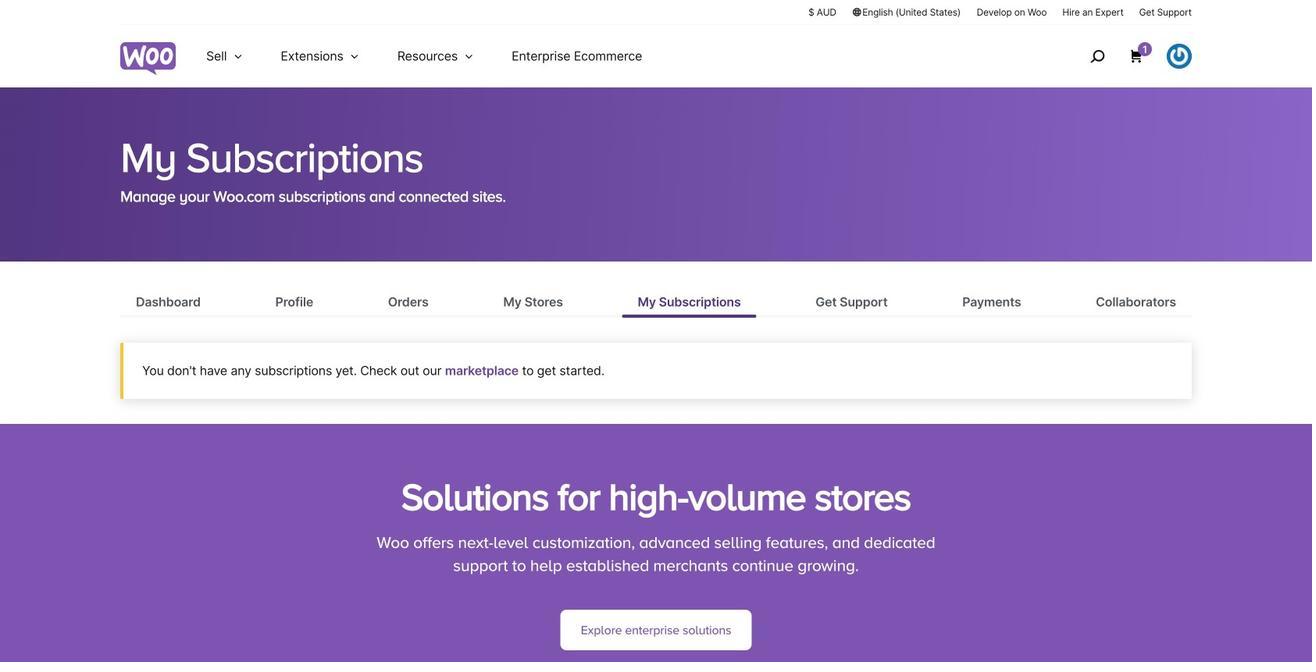 Task type: describe. For each thing, give the bounding box(es) containing it.
search image
[[1085, 44, 1110, 69]]

service navigation menu element
[[1057, 31, 1192, 82]]



Task type: vqa. For each thing, say whether or not it's contained in the screenshot.
first option
no



Task type: locate. For each thing, give the bounding box(es) containing it.
open account menu image
[[1167, 44, 1192, 69]]



